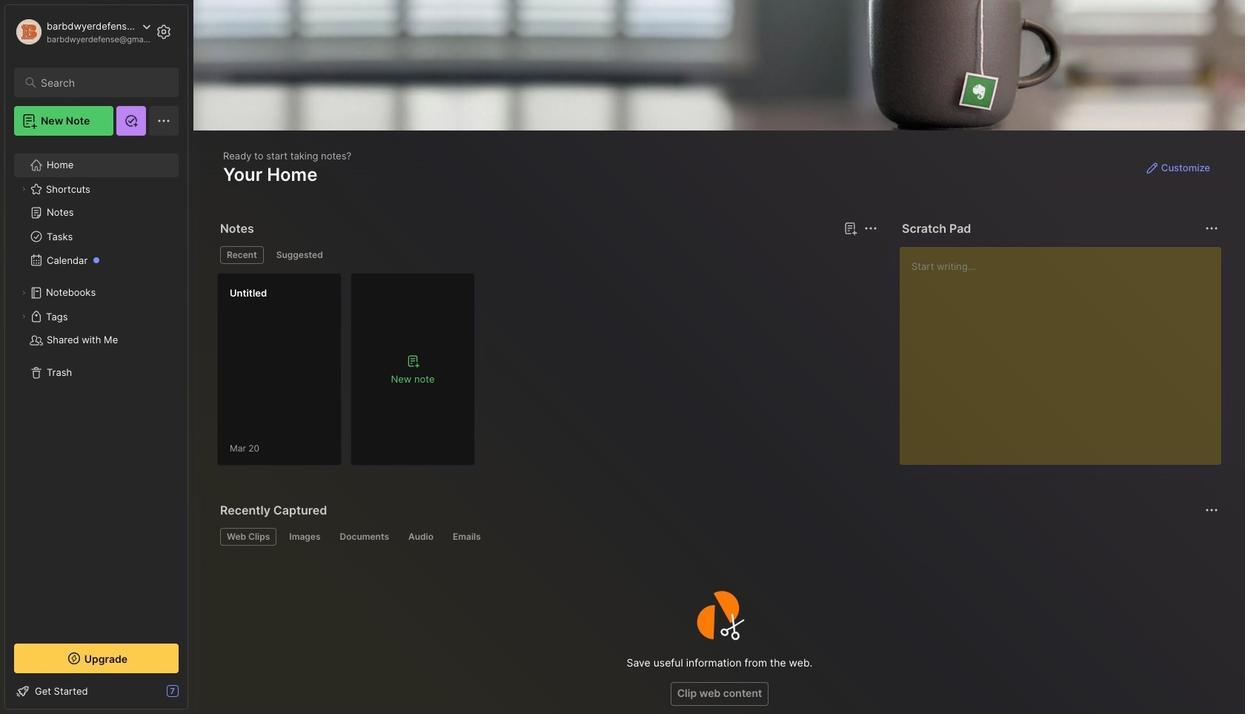 Task type: describe. For each thing, give the bounding box(es) containing it.
Help and Learning task checklist field
[[5, 679, 188, 703]]

2 tab list from the top
[[220, 528, 1217, 546]]

2 more actions image from the top
[[1204, 501, 1221, 519]]

tree inside "main" element
[[5, 145, 188, 630]]

expand tags image
[[19, 312, 28, 321]]

expand notebooks image
[[19, 288, 28, 297]]

Account field
[[14, 17, 151, 47]]

1 more actions image from the top
[[1204, 219, 1221, 237]]

Search text field
[[41, 76, 165, 90]]

click to collapse image
[[187, 687, 198, 704]]



Task type: vqa. For each thing, say whether or not it's contained in the screenshot.
tab list to the top
yes



Task type: locate. For each thing, give the bounding box(es) containing it.
Start writing… text field
[[912, 247, 1221, 453]]

settings image
[[155, 23, 173, 41]]

1 vertical spatial tab list
[[220, 528, 1217, 546]]

more actions image
[[1204, 219, 1221, 237], [1204, 501, 1221, 519]]

tab list
[[220, 246, 876, 264], [220, 528, 1217, 546]]

row group
[[217, 273, 484, 475]]

0 vertical spatial tab list
[[220, 246, 876, 264]]

tab
[[220, 246, 264, 264], [270, 246, 330, 264], [220, 528, 277, 546], [283, 528, 327, 546], [333, 528, 396, 546], [402, 528, 440, 546], [446, 528, 488, 546]]

None search field
[[41, 73, 165, 91]]

1 vertical spatial more actions field
[[1202, 500, 1223, 521]]

0 vertical spatial more actions field
[[1202, 218, 1223, 239]]

tree
[[5, 145, 188, 630]]

1 vertical spatial more actions image
[[1204, 501, 1221, 519]]

0 vertical spatial more actions image
[[1204, 219, 1221, 237]]

1 tab list from the top
[[220, 246, 876, 264]]

none search field inside "main" element
[[41, 73, 165, 91]]

More actions field
[[1202, 218, 1223, 239], [1202, 500, 1223, 521]]

2 more actions field from the top
[[1202, 500, 1223, 521]]

main element
[[0, 0, 193, 714]]

1 more actions field from the top
[[1202, 218, 1223, 239]]



